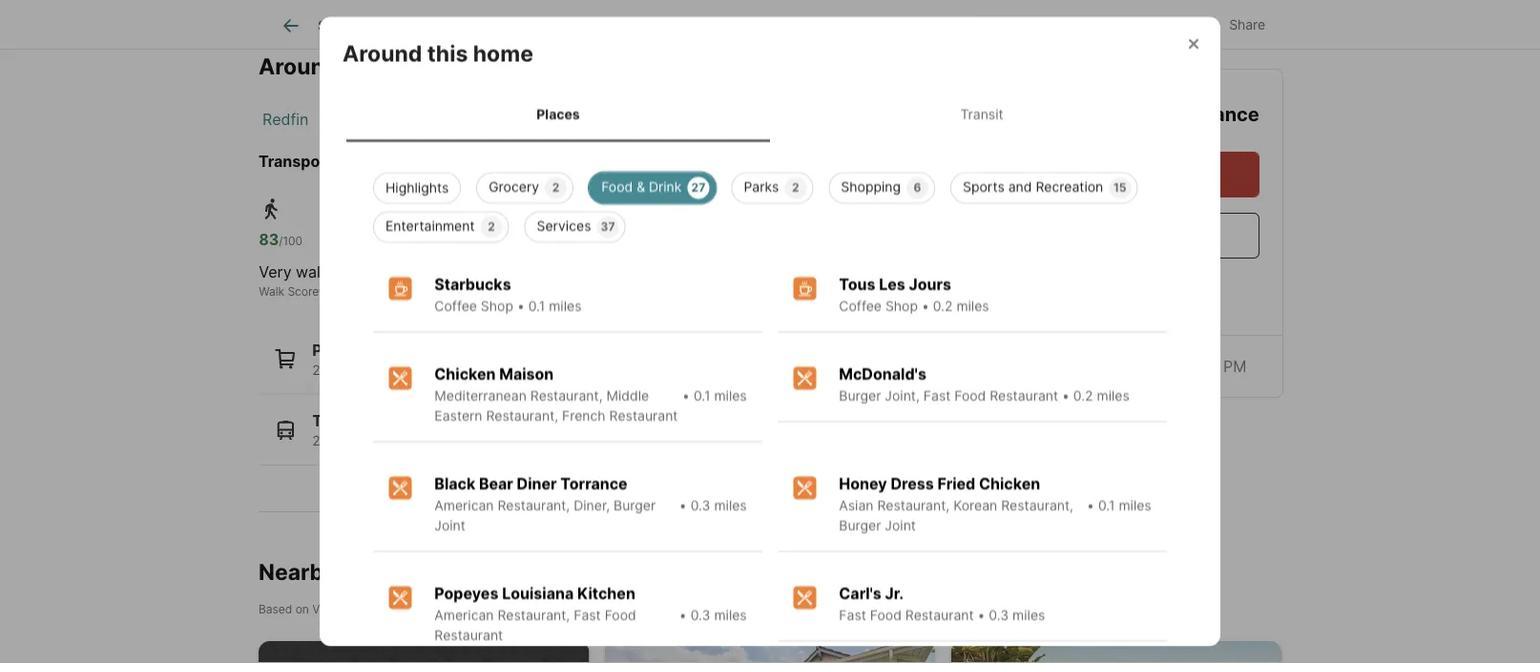 Task type: locate. For each thing, give the bounding box(es) containing it.
places tab
[[347, 90, 770, 137]]

places
[[537, 105, 580, 122], [312, 341, 362, 359]]

1 american from the top
[[435, 497, 494, 513]]

/100 up some
[[481, 234, 504, 248]]

restaurant, down maison at the left bottom of the page
[[486, 407, 559, 424]]

0 vertical spatial • 0.3 miles
[[680, 497, 747, 513]]

2 vertical spatial transit
[[312, 412, 365, 431]]

transit
[[961, 105, 1004, 122], [460, 285, 497, 299], [312, 412, 365, 431]]

2 up services
[[553, 180, 560, 194]]

1 horizontal spatial chicken
[[979, 474, 1041, 493]]

0.2 down the today:
[[1074, 387, 1094, 404]]

chicken up mediterranean
[[435, 365, 496, 383]]

shop down starbucks
[[481, 298, 514, 314]]

• inside the mcdonald's burger joint, fast food restaurant • 0.2 miles
[[1062, 387, 1070, 404]]

/100 up the very
[[279, 234, 303, 248]]

1 /100 from the left
[[279, 234, 303, 248]]

1 vertical spatial 0.1
[[694, 387, 711, 404]]

transit inside some transit transit score ®
[[460, 285, 497, 299]]

2 for grocery
[[553, 180, 560, 194]]

restaurant
[[990, 387, 1059, 404], [610, 407, 678, 424], [906, 607, 974, 623], [435, 627, 503, 643]]

/100 inside '83 /100'
[[279, 234, 303, 248]]

overview
[[406, 17, 466, 34]]

1 ® from the left
[[319, 285, 327, 299]]

search
[[318, 17, 364, 34]]

transit left the contact
[[961, 105, 1004, 122]]

1 vertical spatial transit
[[460, 285, 497, 299]]

2 right 38
[[488, 219, 495, 233]]

2 • 0.3 miles from the top
[[680, 607, 747, 623]]

2 /100 from the left
[[481, 234, 504, 248]]

parks
[[744, 178, 779, 195]]

1 • 0.3 miles from the top
[[680, 497, 747, 513]]

restaurant, right 'korean'
[[1002, 497, 1074, 513]]

fast right joint,
[[924, 387, 951, 404]]

search link
[[280, 14, 364, 37]]

tab list
[[259, 0, 883, 49], [343, 86, 1198, 141]]

0 horizontal spatial places
[[312, 341, 362, 359]]

0 horizontal spatial chicken
[[435, 365, 496, 383]]

1 vertical spatial burger
[[614, 497, 656, 513]]

0.2 inside the mcdonald's burger joint, fast food restaurant • 0.2 miles
[[1074, 387, 1094, 404]]

photo of 4208 sepulveda blvd, torrance, ca 90505 image
[[951, 641, 1282, 663]]

90505 link
[[532, 110, 580, 129]]

/100
[[279, 234, 303, 248], [481, 234, 504, 248]]

2 ® from the left
[[532, 285, 539, 299]]

tous les jours coffee shop • 0.2 miles
[[839, 275, 990, 314]]

26
[[391, 362, 407, 378]]

0 vertical spatial transit
[[961, 105, 1004, 122]]

1 horizontal spatial /100
[[481, 234, 504, 248]]

® for transit
[[532, 285, 539, 299]]

louisiana
[[502, 584, 574, 603]]

1 horizontal spatial fast
[[839, 607, 867, 623]]

1 shop from the left
[[481, 298, 514, 314]]

344,
[[376, 433, 405, 449]]

0.2 down jours
[[933, 298, 953, 314]]

fast down carl's
[[839, 607, 867, 623]]

restaurant inside chicken maison mediterranean restaurant, middle eastern restaurant, french restaurant • 0.1 miles
[[610, 407, 678, 424]]

1 vertical spatial tab list
[[343, 86, 1198, 141]]

2 horizontal spatial fast
[[924, 387, 951, 404]]

white
[[409, 433, 445, 449]]

0 vertical spatial near
[[374, 152, 408, 171]]

0 horizontal spatial shop
[[481, 298, 514, 314]]

score down transit
[[501, 285, 532, 299]]

food
[[602, 178, 633, 195], [955, 387, 986, 404], [605, 607, 636, 623], [870, 607, 902, 623]]

1 horizontal spatial coffee
[[839, 298, 882, 314]]

restaurant, inside american restaurant, diner, burger joint
[[498, 497, 570, 513]]

232,
[[344, 433, 372, 449]]

today:
[[1063, 357, 1108, 376]]

places up groceries,
[[312, 341, 362, 359]]

miles inside "carl's jr. fast food restaurant • 0.3 miles"
[[1013, 607, 1046, 623]]

coffee inside tous les jours coffee shop • 0.2 miles
[[839, 298, 882, 314]]

• inside tous les jours coffee shop • 0.2 miles
[[922, 298, 930, 314]]

0 horizontal spatial fast
[[574, 607, 601, 623]]

on
[[296, 603, 309, 616]]

around for around this home
[[343, 39, 422, 66]]

0 horizontal spatial /100
[[279, 234, 303, 248]]

pm-
[[1156, 357, 1187, 376]]

burger inside the mcdonald's burger joint, fast food restaurant • 0.2 miles
[[839, 387, 882, 404]]

torrance down rentals
[[364, 603, 412, 616]]

around this home element
[[343, 17, 556, 67]]

0 vertical spatial places
[[537, 105, 580, 122]]

flex down the nearby rentals
[[339, 603, 361, 616]]

chicken
[[435, 365, 496, 383], [979, 474, 1041, 493]]

1 horizontal spatial around
[[343, 39, 422, 66]]

food left &
[[602, 178, 633, 195]]

fast inside the mcdonald's burger joint, fast food restaurant • 0.2 miles
[[924, 387, 951, 404]]

food inside list box
[[602, 178, 633, 195]]

food down kitchen
[[605, 607, 636, 623]]

burger
[[839, 387, 882, 404], [614, 497, 656, 513], [839, 517, 882, 534]]

0 vertical spatial burger
[[839, 387, 882, 404]]

around down search link
[[259, 52, 338, 79]]

chicken up 'korean'
[[979, 474, 1041, 493]]

burger down asian
[[839, 517, 882, 534]]

0 horizontal spatial 0.1
[[529, 298, 545, 314]]

miles inside the mcdonald's burger joint, fast food restaurant • 0.2 miles
[[1097, 387, 1130, 404]]

american down popeyes
[[435, 607, 494, 623]]

american inside american restaurant, fast food restaurant
[[435, 607, 494, 623]]

asian
[[839, 497, 874, 513]]

score inside "very walkable walk score ®"
[[288, 285, 319, 299]]

0 vertical spatial american
[[435, 497, 494, 513]]

transit inside transit 225, 232, 344, white
[[312, 412, 365, 431]]

miles inside tous les jours coffee shop • 0.2 miles
[[957, 298, 990, 314]]

0 vertical spatial chicken
[[435, 365, 496, 383]]

near up highlights at the left of the page
[[374, 152, 408, 171]]

list box containing grocery
[[358, 164, 1183, 242]]

tab list inside around this home dialog
[[343, 86, 1198, 141]]

0 horizontal spatial transit
[[312, 412, 365, 431]]

fast inside american restaurant, fast food restaurant
[[574, 607, 601, 623]]

food down jr.
[[870, 607, 902, 623]]

joint down dress at bottom right
[[885, 517, 916, 534]]

&
[[637, 178, 645, 195]]

1 horizontal spatial near
[[416, 603, 440, 616]]

vivo up highlights at the left of the page
[[411, 152, 445, 171]]

joint down black
[[435, 517, 466, 534]]

transit up 225,
[[312, 412, 365, 431]]

83
[[259, 230, 279, 249]]

1 coffee from the left
[[435, 298, 477, 314]]

vivo up the request
[[1087, 103, 1129, 126]]

vivo
[[343, 52, 392, 79], [1087, 103, 1129, 126], [411, 152, 445, 171], [312, 603, 336, 616]]

flex down "overview" tab
[[397, 52, 441, 79]]

coffee
[[435, 298, 477, 314], [839, 298, 882, 314]]

2 joint from the left
[[885, 517, 916, 534]]

black
[[435, 474, 476, 493]]

american down black
[[435, 497, 494, 513]]

korean
[[954, 497, 998, 513]]

diner
[[517, 474, 557, 493]]

schools tab
[[775, 3, 867, 49]]

1 vertical spatial 0.2
[[1074, 387, 1094, 404]]

highlights
[[386, 179, 449, 196]]

2 right parks
[[792, 180, 800, 194]]

share button
[[1187, 4, 1282, 43]]

2 for parks
[[792, 180, 800, 194]]

places 2 groceries, 26 restaurants, 2 parks
[[312, 341, 537, 378]]

list box
[[358, 164, 1183, 242]]

torrance up diner, on the bottom of page
[[561, 474, 628, 493]]

groceries,
[[324, 362, 387, 378]]

6
[[914, 180, 922, 194]]

burger right diner, on the bottom of page
[[614, 497, 656, 513]]

2 american from the top
[[435, 607, 494, 623]]

score right walk
[[288, 285, 319, 299]]

carl's jr. fast food restaurant • 0.3 miles
[[839, 584, 1046, 623]]

miles inside starbucks coffee shop • 0.1 miles
[[549, 298, 582, 314]]

0.3
[[691, 497, 711, 513], [691, 607, 711, 623], [989, 607, 1009, 623]]

• 0.1 miles
[[1087, 497, 1152, 513]]

1 vertical spatial american
[[435, 607, 494, 623]]

coffee down starbucks
[[435, 298, 477, 314]]

0 horizontal spatial 0.2
[[933, 298, 953, 314]]

score
[[288, 285, 319, 299], [501, 285, 532, 299]]

photo of 24035 ocean ave, torrance, ca 90505 image
[[259, 641, 590, 663]]

2 coffee from the left
[[839, 298, 882, 314]]

fast
[[924, 387, 951, 404], [574, 607, 601, 623], [839, 607, 867, 623]]

food right joint,
[[955, 387, 986, 404]]

transit for transit
[[961, 105, 1004, 122]]

1 joint from the left
[[435, 517, 466, 534]]

® inside some transit transit score ®
[[532, 285, 539, 299]]

/100 inside 38 /100
[[481, 234, 504, 248]]

® inside "very walkable walk score ®"
[[319, 285, 327, 299]]

0 horizontal spatial coffee
[[435, 298, 477, 314]]

food inside american restaurant, fast food restaurant
[[605, 607, 636, 623]]

flex up a
[[1133, 103, 1172, 126]]

near up photo of 24035 ocean ave, torrance, ca 90505
[[416, 603, 440, 616]]

restaurant, down dress at bottom right
[[878, 497, 950, 513]]

transit tab
[[770, 90, 1194, 137]]

around down search in the top of the page
[[343, 39, 422, 66]]

restaurant, down black bear diner torrance
[[498, 497, 570, 513]]

around
[[343, 39, 422, 66], [259, 52, 338, 79]]

flex up highlights at the left of the page
[[448, 152, 479, 171]]

transit down some
[[460, 285, 497, 299]]

parks
[[502, 362, 537, 378]]

1 horizontal spatial shop
[[886, 298, 918, 314]]

mediterranean
[[435, 387, 527, 404]]

near
[[374, 152, 408, 171], [416, 603, 440, 616]]

tour
[[1157, 165, 1187, 184]]

based
[[259, 603, 292, 616]]

tab list containing places
[[343, 86, 1198, 141]]

black bear diner torrance
[[435, 474, 628, 493]]

dress
[[891, 474, 934, 493]]

flex
[[397, 52, 441, 79], [1133, 103, 1172, 126], [448, 152, 479, 171], [339, 603, 361, 616]]

1 horizontal spatial transit
[[460, 285, 497, 299]]

1 score from the left
[[288, 285, 319, 299]]

• inside starbucks coffee shop • 0.1 miles
[[517, 298, 525, 314]]

restaurant,
[[531, 387, 603, 404], [486, 407, 559, 424], [498, 497, 570, 513], [878, 497, 950, 513], [1002, 497, 1074, 513], [498, 607, 570, 623]]

restaurant, down popeyes louisiana kitchen
[[498, 607, 570, 623]]

places inside places 2 groceries, 26 restaurants, 2 parks
[[312, 341, 362, 359]]

fast inside "carl's jr. fast food restaurant • 0.3 miles"
[[839, 607, 867, 623]]

0 horizontal spatial score
[[288, 285, 319, 299]]

contact vivo flex torrance
[[1007, 103, 1260, 126]]

tab list containing search
[[259, 0, 883, 49]]

transit inside tab
[[961, 105, 1004, 122]]

® down "walkable"
[[319, 285, 327, 299]]

0 vertical spatial 0.1
[[529, 298, 545, 314]]

1 vertical spatial near
[[416, 603, 440, 616]]

1 horizontal spatial ®
[[532, 285, 539, 299]]

a
[[1144, 165, 1153, 184]]

burger inside asian restaurant, korean restaurant, burger joint
[[839, 517, 882, 534]]

0 vertical spatial tab list
[[259, 0, 883, 49]]

2 vertical spatial 0.1
[[1099, 497, 1115, 513]]

joint inside asian restaurant, korean restaurant, burger joint
[[885, 517, 916, 534]]

places up grocery
[[537, 105, 580, 122]]

225,
[[312, 433, 340, 449]]

american for black
[[435, 497, 494, 513]]

shop down the "les" on the top of page
[[886, 298, 918, 314]]

score inside some transit transit score ®
[[501, 285, 532, 299]]

2
[[553, 180, 560, 194], [792, 180, 800, 194], [488, 219, 495, 233], [312, 362, 320, 378], [490, 362, 498, 378]]

vivo down search in the top of the page
[[343, 52, 392, 79]]

1 horizontal spatial score
[[501, 285, 532, 299]]

recreation
[[1036, 178, 1104, 195]]

services 37
[[537, 218, 615, 234]]

redfin link
[[263, 110, 309, 129]]

0.1
[[529, 298, 545, 314], [694, 387, 711, 404], [1099, 497, 1115, 513]]

0 horizontal spatial ®
[[319, 285, 327, 299]]

very walkable walk score ®
[[259, 263, 360, 299]]

0 horizontal spatial near
[[374, 152, 408, 171]]

2 vertical spatial burger
[[839, 517, 882, 534]]

1 vertical spatial places
[[312, 341, 362, 359]]

american inside american restaurant, diner, burger joint
[[435, 497, 494, 513]]

0 vertical spatial 0.2
[[933, 298, 953, 314]]

burger down mcdonald's at right bottom
[[839, 387, 882, 404]]

pm
[[1224, 357, 1247, 376]]

1 horizontal spatial 0.2
[[1074, 387, 1094, 404]]

2 horizontal spatial transit
[[961, 105, 1004, 122]]

coffee down tous at the right
[[839, 298, 882, 314]]

0 horizontal spatial joint
[[435, 517, 466, 534]]

list box inside around this home dialog
[[358, 164, 1183, 242]]

1 horizontal spatial joint
[[885, 517, 916, 534]]

• inside "carl's jr. fast food restaurant • 0.3 miles"
[[978, 607, 986, 623]]

2 shop from the left
[[886, 298, 918, 314]]

restaurant, inside american restaurant, fast food restaurant
[[498, 607, 570, 623]]

1 vertical spatial • 0.3 miles
[[680, 607, 747, 623]]

1 horizontal spatial 0.1
[[694, 387, 711, 404]]

american
[[435, 497, 494, 513], [435, 607, 494, 623]]

® down transit
[[532, 285, 539, 299]]

nearby rentals
[[259, 558, 416, 585]]

0 horizontal spatial around
[[259, 52, 338, 79]]

fast down kitchen
[[574, 607, 601, 623]]

0.1 inside chicken maison mediterranean restaurant, middle eastern restaurant, french restaurant • 0.1 miles
[[694, 387, 711, 404]]

amenities tab
[[671, 3, 775, 49]]

2 score from the left
[[501, 285, 532, 299]]

fees tab
[[599, 3, 671, 49]]

• inside chicken maison mediterranean restaurant, middle eastern restaurant, french restaurant • 0.1 miles
[[683, 387, 690, 404]]

chicken inside chicken maison mediterranean restaurant, middle eastern restaurant, french restaurant • 0.1 miles
[[435, 365, 496, 383]]

1 horizontal spatial places
[[537, 105, 580, 122]]

places inside tab
[[537, 105, 580, 122]]

places for places
[[537, 105, 580, 122]]

around inside dialog
[[343, 39, 422, 66]]

middle
[[607, 387, 649, 404]]

0.1 inside starbucks coffee shop • 0.1 miles
[[529, 298, 545, 314]]

fast for jr.
[[839, 607, 867, 623]]

food inside "carl's jr. fast food restaurant • 0.3 miles"
[[870, 607, 902, 623]]

• 0.3 miles for black bear diner torrance
[[680, 497, 747, 513]]

shop inside starbucks coffee shop • 0.1 miles
[[481, 298, 514, 314]]



Task type: vqa. For each thing, say whether or not it's contained in the screenshot.
favorite button image corresponding to $925,000
no



Task type: describe. For each thing, give the bounding box(es) containing it.
favorite button
[[967, 4, 1076, 43]]

asian restaurant, korean restaurant, burger joint
[[839, 497, 1074, 534]]

very
[[259, 263, 292, 281]]

request a tour
[[1080, 165, 1187, 184]]

open
[[1020, 357, 1059, 376]]

popeyes louisiana kitchen
[[435, 584, 636, 603]]

grocery
[[489, 178, 539, 195]]

38 /100
[[460, 230, 504, 249]]

out
[[1140, 17, 1163, 33]]

transit for transit 225, 232, 344, white
[[312, 412, 365, 431]]

/100 for 83
[[279, 234, 303, 248]]

fried
[[938, 474, 976, 493]]

starbucks
[[435, 275, 511, 293]]

floor
[[508, 17, 540, 34]]

some
[[460, 263, 501, 281]]

maison
[[499, 365, 554, 383]]

0.2 inside tous les jours coffee shop • 0.2 miles
[[933, 298, 953, 314]]

90505
[[532, 110, 580, 129]]

amenities
[[692, 17, 754, 34]]

score for walkable
[[288, 285, 319, 299]]

37
[[601, 219, 615, 233]]

contact
[[1007, 103, 1082, 126]]

joint,
[[885, 387, 920, 404]]

food inside the mcdonald's burger joint, fast food restaurant • 0.2 miles
[[955, 387, 986, 404]]

some transit transit score ®
[[460, 263, 552, 299]]

2 for entertainment
[[488, 219, 495, 233]]

vivo right on on the bottom left of the page
[[312, 603, 336, 616]]

jr.
[[885, 584, 904, 603]]

0.3 for black bear diner torrance
[[691, 497, 711, 513]]

home
[[473, 39, 534, 66]]

torrance up tour in the right top of the page
[[1176, 103, 1260, 126]]

joint inside american restaurant, diner, burger joint
[[435, 517, 466, 534]]

american for popeyes
[[435, 607, 494, 623]]

plans
[[544, 17, 578, 34]]

torrance down floor at top left
[[446, 52, 543, 79]]

0.3 inside "carl's jr. fast food restaurant • 0.3 miles"
[[989, 607, 1009, 623]]

miles inside chicken maison mediterranean restaurant, middle eastern restaurant, french restaurant • 0.1 miles
[[714, 387, 747, 404]]

15
[[1114, 180, 1127, 194]]

kitchen
[[577, 584, 636, 603]]

walkable
[[296, 263, 360, 281]]

nearby
[[259, 558, 336, 585]]

transportation
[[259, 152, 370, 171]]

based on vivo flex torrance near torrance
[[259, 603, 491, 616]]

torrance up grocery
[[483, 152, 550, 171]]

places for places 2 groceries, 26 restaurants, 2 parks
[[312, 341, 362, 359]]

x-out button
[[1084, 4, 1179, 43]]

restaurant inside "carl's jr. fast food restaurant • 0.3 miles"
[[906, 607, 974, 623]]

sports
[[963, 178, 1005, 195]]

2 horizontal spatial 0.1
[[1099, 497, 1115, 513]]

french
[[562, 407, 606, 424]]

torrance inside around this home dialog
[[561, 474, 628, 493]]

shop inside tous les jours coffee shop • 0.2 miles
[[886, 298, 918, 314]]

american restaurant, diner, burger joint
[[435, 497, 656, 534]]

chicken maison mediterranean restaurant, middle eastern restaurant, french restaurant • 0.1 miles
[[435, 365, 747, 424]]

around for around vivo flex torrance
[[259, 52, 338, 79]]

this
[[427, 39, 468, 66]]

coffee inside starbucks coffee shop • 0.1 miles
[[435, 298, 477, 314]]

tous
[[839, 275, 876, 293]]

x-out
[[1127, 17, 1163, 33]]

1 vertical spatial chicken
[[979, 474, 1041, 493]]

0.3 for popeyes louisiana kitchen
[[691, 607, 711, 623]]

and
[[1009, 178, 1032, 195]]

restaurant inside american restaurant, fast food restaurant
[[435, 627, 503, 643]]

2 left parks
[[490, 362, 498, 378]]

restaurant, up french
[[531, 387, 603, 404]]

® for walkable
[[319, 285, 327, 299]]

fees
[[620, 17, 650, 34]]

transportation near vivo flex torrance
[[259, 152, 550, 171]]

popeyes
[[435, 584, 499, 603]]

floor plans
[[508, 17, 578, 34]]

food & drink
[[602, 178, 682, 195]]

27
[[692, 180, 706, 194]]

sports and recreation
[[963, 178, 1104, 195]]

torrance up photo of 24035 ocean ave, torrance, ca 90505
[[443, 603, 491, 616]]

schools
[[796, 17, 846, 34]]

38
[[460, 230, 481, 249]]

/100 for 38
[[481, 234, 504, 248]]

american restaurant, fast food restaurant
[[435, 607, 636, 643]]

entertainment
[[386, 218, 475, 234]]

• 0.3 miles for popeyes louisiana kitchen
[[680, 607, 747, 623]]

overview tab
[[385, 3, 487, 49]]

score for transit
[[501, 285, 532, 299]]

starbucks coffee shop • 0.1 miles
[[435, 275, 582, 314]]

around vivo flex torrance
[[259, 52, 543, 79]]

honey
[[839, 474, 888, 493]]

drink
[[649, 178, 682, 195]]

request a tour button
[[1007, 152, 1260, 198]]

restaurant inside the mcdonald's burger joint, fast food restaurant • 0.2 miles
[[990, 387, 1059, 404]]

burger inside american restaurant, diner, burger joint
[[614, 497, 656, 513]]

rentals
[[341, 558, 416, 585]]

mcdonald's burger joint, fast food restaurant • 0.2 miles
[[839, 365, 1130, 404]]

request
[[1080, 165, 1141, 184]]

3:00
[[1187, 357, 1220, 376]]

transit
[[506, 263, 552, 281]]

2 left groceries,
[[312, 362, 320, 378]]

diner,
[[574, 497, 610, 513]]

redfin
[[263, 110, 309, 129]]

services
[[537, 218, 591, 234]]

83 /100
[[259, 230, 303, 249]]

eastern
[[435, 407, 483, 424]]

photo of 22949 nadine cir unit b, torrance, ca 90505 image
[[605, 641, 936, 663]]

walk
[[259, 285, 285, 299]]

around this home
[[343, 39, 534, 66]]

transit 225, 232, 344, white
[[312, 412, 445, 449]]

x-
[[1127, 17, 1140, 33]]

around this home dialog
[[320, 17, 1221, 663]]

honey dress fried chicken
[[839, 474, 1041, 493]]

open today: 12:00 pm-3:00 pm
[[1020, 357, 1247, 376]]

floor plans tab
[[487, 3, 599, 49]]

favorite
[[1010, 17, 1060, 33]]

fast for restaurant,
[[574, 607, 601, 623]]

shopping
[[841, 178, 901, 195]]

12:00
[[1112, 357, 1152, 376]]



